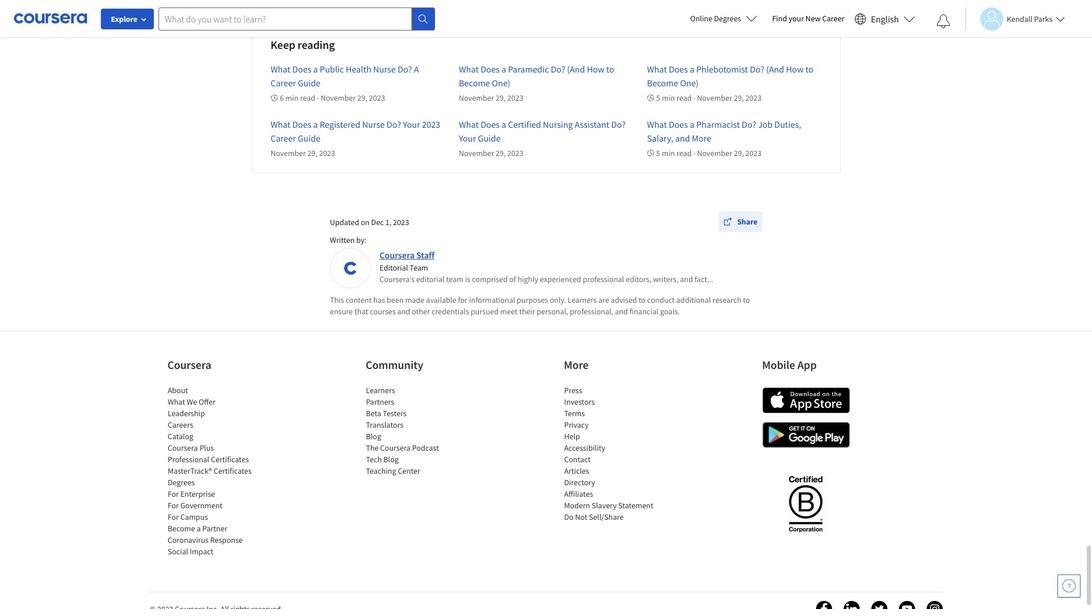 Task type: locate. For each thing, give the bounding box(es) containing it.
does inside what does a paramedic do? (and how to become one) november 29, 2023
[[481, 63, 500, 75]]

1 5 from the top
[[656, 93, 660, 103]]

salary,
[[647, 133, 674, 144]]

job
[[758, 119, 773, 130]]

0 vertical spatial your
[[403, 119, 420, 130]]

for up for campus link at the bottom of the page
[[167, 501, 179, 511]]

(and inside what does a phlebotomist do? (and how to become one)
[[766, 63, 784, 75]]

terms
[[564, 409, 585, 419]]

nurse inside what does a registered nurse do? your 2023 career guide november 29, 2023
[[362, 119, 385, 130]]

does left registered
[[292, 119, 312, 130]]

offer
[[198, 397, 215, 408]]

certificates up 'mastertrack® certificates' link
[[211, 455, 249, 465]]

what for what does a public health nurse do? a career guide
[[271, 63, 291, 75]]

1 horizontal spatial learners
[[568, 295, 597, 306]]

list
[[167, 385, 265, 558], [366, 385, 464, 477], [564, 385, 662, 523]]

1 vertical spatial 5 min read · november 29, 2023
[[656, 148, 762, 159]]

5 min read · november 29, 2023 down what does a pharmacist do? job duties, salary, and more link
[[656, 148, 762, 159]]

a left registered
[[313, 119, 318, 130]]

impact
[[190, 547, 213, 557]]

read
[[300, 93, 315, 103], [677, 93, 692, 103], [677, 148, 692, 159]]

29, down the what does a paramedic do? (and how to become one) link
[[496, 93, 506, 103]]

1 vertical spatial career
[[271, 77, 296, 89]]

investors link
[[564, 397, 595, 408]]

5 min read · november 29, 2023
[[656, 93, 762, 103], [656, 148, 762, 159]]

accessibility link
[[564, 443, 605, 454]]

1 horizontal spatial list
[[366, 385, 464, 477]]

one) inside what does a phlebotomist do? (and how to become one)
[[680, 77, 699, 89]]

learners up professional,
[[568, 295, 597, 306]]

community
[[366, 358, 423, 372]]

2 list from the left
[[366, 385, 464, 477]]

beta
[[366, 409, 381, 419]]

0 vertical spatial more
[[692, 133, 711, 144]]

guide inside "what does a public health nurse do? a career guide"
[[298, 77, 321, 89]]

0 vertical spatial learners
[[568, 295, 597, 306]]

careers
[[167, 420, 193, 431]]

nurse right health on the top left
[[373, 63, 396, 75]]

1 horizontal spatial how
[[786, 63, 804, 75]]

1 vertical spatial more
[[564, 358, 589, 372]]

a inside "what does a certified nursing assistant do? your guide november 29, 2023"
[[502, 119, 506, 130]]

0 vertical spatial certificates
[[211, 455, 249, 465]]

for
[[458, 295, 468, 306]]

1 vertical spatial learners
[[366, 386, 395, 396]]

team
[[446, 274, 464, 285]]

(and inside what does a paramedic do? (and how to become one) november 29, 2023
[[567, 63, 585, 75]]

a left "paramedic"
[[502, 63, 506, 75]]

guide inside what does a registered nurse do? your 2023 career guide november 29, 2023
[[298, 133, 321, 144]]

does inside what does a phlebotomist do? (and how to become one)
[[669, 63, 688, 75]]

(and
[[567, 63, 585, 75], [766, 63, 784, 75]]

what for what does a registered nurse do? your 2023 career guide november 29, 2023
[[271, 119, 291, 130]]

health
[[346, 63, 371, 75]]

leadership
[[167, 409, 205, 419]]

one) inside what does a paramedic do? (and how to become one) november 29, 2023
[[492, 77, 511, 89]]

how inside what does a paramedic do? (and how to become one) november 29, 2023
[[587, 63, 605, 75]]

teaching center link
[[366, 466, 420, 477]]

2 (and from the left
[[766, 63, 784, 75]]

coursera instagram image
[[927, 602, 943, 610]]

does inside what does a registered nurse do? your 2023 career guide november 29, 2023
[[292, 119, 312, 130]]

career inside what does a registered nurse do? your 2023 career guide november 29, 2023
[[271, 133, 296, 144]]

min for and
[[662, 148, 675, 159]]

blog up teaching center link
[[383, 455, 398, 465]]

5 min read · november 29, 2023 for more
[[656, 148, 762, 159]]

your inside "what does a certified nursing assistant do? your guide november 29, 2023"
[[459, 133, 476, 144]]

min right 6
[[285, 93, 299, 103]]

do? left a
[[398, 63, 412, 75]]

coronavirus response link
[[167, 536, 243, 546]]

1 vertical spatial nurse
[[362, 119, 385, 130]]

career down 6
[[271, 133, 296, 144]]

how down your
[[786, 63, 804, 75]]

tech
[[366, 455, 382, 465]]

(and right "paramedic"
[[567, 63, 585, 75]]

5 min read · november 29, 2023 for one)
[[656, 93, 762, 103]]

degrees
[[714, 13, 741, 24], [167, 478, 195, 488]]

read down "what does a phlebotomist do? (and how to become one)" link
[[677, 93, 692, 103]]

to inside what does a phlebotomist do? (and how to become one)
[[806, 63, 814, 75]]

1 vertical spatial certificates
[[213, 466, 251, 477]]

a left phlebotomist
[[690, 63, 695, 75]]

advised
[[611, 295, 637, 306]]

career up 6
[[271, 77, 296, 89]]

coursera inside coursera staff editorial team coursera's editorial team is comprised of highly experienced professional editors, writers, and fact...
[[380, 250, 415, 261]]

paramedic
[[508, 63, 549, 75]]

do? right "paramedic"
[[551, 63, 565, 75]]

· down what does a phlebotomist do? (and how to become one)
[[694, 93, 696, 103]]

become for what does a paramedic do? (and how to become one) november 29, 2023
[[459, 77, 490, 89]]

career right new
[[822, 13, 845, 24]]

1 (and from the left
[[567, 63, 585, 75]]

other
[[412, 307, 430, 317]]

to
[[606, 63, 614, 75], [806, 63, 814, 75], [639, 295, 646, 306], [743, 295, 750, 306]]

learners
[[568, 295, 597, 306], [366, 386, 395, 396]]

nursing
[[543, 119, 573, 130]]

29, down what does a certified nursing assistant do? your guide link
[[496, 148, 506, 159]]

podcast
[[412, 443, 439, 454]]

a inside what does a pharmacist do? job duties, salary, and more
[[690, 119, 695, 130]]

None search field
[[159, 7, 435, 30]]

does for certified
[[481, 119, 500, 130]]

min down salary,
[[662, 148, 675, 159]]

min up salary,
[[662, 93, 675, 103]]

1 horizontal spatial one)
[[680, 77, 699, 89]]

for government link
[[167, 501, 222, 511]]

more down pharmacist on the right
[[692, 133, 711, 144]]

explore
[[111, 14, 137, 24]]

1 horizontal spatial become
[[459, 77, 490, 89]]

become inside about what we offer leadership careers catalog coursera plus professional certificates mastertrack® certificates degrees for enterprise for government for campus become a partner coronavirus response social impact
[[167, 524, 195, 534]]

0 vertical spatial 5 min read · november 29, 2023
[[656, 93, 762, 103]]

keep reading
[[271, 37, 335, 52]]

this
[[330, 295, 344, 306]]

0 vertical spatial 5
[[656, 93, 660, 103]]

read for guide
[[300, 93, 315, 103]]

a left pharmacist on the right
[[690, 119, 695, 130]]

how
[[587, 63, 605, 75], [786, 63, 804, 75]]

coursera up the tech blog link
[[380, 443, 410, 454]]

0 horizontal spatial learners
[[366, 386, 395, 396]]

0 horizontal spatial list
[[167, 385, 265, 558]]

press investors terms privacy help accessibility contact articles directory affiliates modern slavery statement do not sell/share
[[564, 386, 653, 523]]

6
[[280, 93, 284, 103]]

how for what does a phlebotomist do? (and how to become one)
[[786, 63, 804, 75]]

how up assistant
[[587, 63, 605, 75]]

more up the press
[[564, 358, 589, 372]]

certificates down professional certificates link
[[213, 466, 251, 477]]

app
[[798, 358, 817, 372]]

1 vertical spatial 5
[[656, 148, 660, 159]]

what does a phlebotomist do? (and how to become one) link
[[647, 63, 814, 89]]

research
[[713, 295, 742, 306]]

social
[[167, 547, 188, 557]]

5 down salary,
[[656, 148, 660, 159]]

career inside "what does a public health nurse do? a career guide"
[[271, 77, 296, 89]]

how for what does a paramedic do? (and how to become one) november 29, 2023
[[587, 63, 605, 75]]

learners up partners
[[366, 386, 395, 396]]

do? left the job
[[742, 119, 756, 130]]

get it on google play image
[[762, 423, 850, 448]]

1,
[[386, 217, 392, 227]]

0 horizontal spatial one)
[[492, 77, 511, 89]]

list containing learners
[[366, 385, 464, 477]]

coursera linkedin image
[[844, 602, 860, 610]]

1 one) from the left
[[492, 77, 511, 89]]

keep
[[271, 37, 295, 52]]

their
[[519, 307, 535, 317]]

a for pharmacist
[[690, 119, 695, 130]]

list containing press
[[564, 385, 662, 523]]

29, down what does a registered nurse do? your 2023 career guide link
[[308, 148, 318, 159]]

translators link
[[366, 420, 403, 431]]

3 for from the top
[[167, 512, 179, 523]]

0 horizontal spatial become
[[167, 524, 195, 534]]

your
[[403, 119, 420, 130], [459, 133, 476, 144]]

find
[[772, 13, 787, 24]]

does inside "what does a certified nursing assistant do? your guide november 29, 2023"
[[481, 119, 500, 130]]

one) down phlebotomist
[[680, 77, 699, 89]]

5 for what does a pharmacist do? job duties, salary, and more
[[656, 148, 660, 159]]

does left certified
[[481, 119, 500, 130]]

1 list from the left
[[167, 385, 265, 558]]

more
[[692, 133, 711, 144], [564, 358, 589, 372]]

become inside what does a phlebotomist do? (and how to become one)
[[647, 77, 678, 89]]

for down degrees link
[[167, 489, 179, 500]]

blog up the
[[366, 432, 381, 442]]

accessibility
[[564, 443, 605, 454]]

and right salary,
[[675, 133, 690, 144]]

online degrees
[[690, 13, 741, 24]]

· down what does a pharmacist do? job duties, salary, and more link
[[694, 148, 696, 159]]

coursera twitter image
[[871, 602, 887, 610]]

guide for registered
[[298, 133, 321, 144]]

do? right registered
[[387, 119, 401, 130]]

one) for paramedic
[[492, 77, 511, 89]]

a for public
[[313, 63, 318, 75]]

list for coursera
[[167, 385, 265, 558]]

what inside "what does a public health nurse do? a career guide"
[[271, 63, 291, 75]]

help center image
[[1062, 580, 1076, 594]]

5 up salary,
[[656, 93, 660, 103]]

2 horizontal spatial list
[[564, 385, 662, 523]]

list containing about
[[167, 385, 265, 558]]

0 horizontal spatial your
[[403, 119, 420, 130]]

0 vertical spatial degrees
[[714, 13, 741, 24]]

does left phlebotomist
[[669, 63, 688, 75]]

2 vertical spatial for
[[167, 512, 179, 523]]

a left certified
[[502, 119, 506, 130]]

logo of certified b corporation image
[[782, 470, 829, 539]]

catalog
[[167, 432, 193, 442]]

3 list from the left
[[564, 385, 662, 523]]

1 for from the top
[[167, 489, 179, 500]]

(and down find
[[766, 63, 784, 75]]

2 one) from the left
[[680, 77, 699, 89]]

articles link
[[564, 466, 589, 477]]

coursera down catalog link
[[167, 443, 198, 454]]

2 5 min read · november 29, 2023 from the top
[[656, 148, 762, 159]]

1 how from the left
[[587, 63, 605, 75]]

does
[[292, 63, 312, 75], [481, 63, 500, 75], [669, 63, 688, 75], [292, 119, 312, 130], [481, 119, 500, 130], [669, 119, 688, 130]]

for
[[167, 489, 179, 500], [167, 501, 179, 511], [167, 512, 179, 523]]

become inside what does a paramedic do? (and how to become one) november 29, 2023
[[459, 77, 490, 89]]

1 vertical spatial your
[[459, 133, 476, 144]]

what inside what does a paramedic do? (and how to become one) november 29, 2023
[[459, 63, 479, 75]]

read right 6
[[300, 93, 315, 103]]

a inside "what does a public health nurse do? a career guide"
[[313, 63, 318, 75]]

are
[[599, 295, 609, 306]]

do? right assistant
[[611, 119, 626, 130]]

degrees down 'mastertrack®'
[[167, 478, 195, 488]]

read down what does a pharmacist do? job duties, salary, and more
[[677, 148, 692, 159]]

your inside what does a registered nurse do? your 2023 career guide november 29, 2023
[[403, 119, 420, 130]]

0 vertical spatial for
[[167, 489, 179, 500]]

a inside what does a registered nurse do? your 2023 career guide november 29, 2023
[[313, 119, 318, 130]]

a left the public
[[313, 63, 318, 75]]

nurse right registered
[[362, 119, 385, 130]]

about link
[[167, 386, 188, 396]]

new
[[806, 13, 821, 24]]

1 horizontal spatial blog
[[383, 455, 398, 465]]

coursera inside the learners partners beta testers translators blog the coursera podcast tech blog teaching center
[[380, 443, 410, 454]]

does down keep reading
[[292, 63, 312, 75]]

and left 'fact...'
[[680, 274, 693, 285]]

professional,
[[570, 307, 614, 317]]

and down the been
[[397, 307, 410, 317]]

1 horizontal spatial more
[[692, 133, 711, 144]]

0 horizontal spatial degrees
[[167, 478, 195, 488]]

· down "what does a public health nurse do? a career guide"
[[317, 93, 319, 103]]

does for phlebotomist
[[669, 63, 688, 75]]

a inside what does a phlebotomist do? (and how to become one)
[[690, 63, 695, 75]]

1 vertical spatial degrees
[[167, 478, 195, 488]]

min
[[285, 93, 299, 103], [662, 93, 675, 103], [662, 148, 675, 159]]

does inside "what does a public health nurse do? a career guide"
[[292, 63, 312, 75]]

what we offer link
[[167, 397, 215, 408]]

press
[[564, 386, 582, 396]]

5 for what does a phlebotomist do? (and how to become one)
[[656, 93, 660, 103]]

november inside "what does a certified nursing assistant do? your guide november 29, 2023"
[[459, 148, 494, 159]]

0 vertical spatial blog
[[366, 432, 381, 442]]

1 horizontal spatial degrees
[[714, 13, 741, 24]]

editorial
[[416, 274, 445, 285]]

a inside what does a paramedic do? (and how to become one) november 29, 2023
[[502, 63, 506, 75]]

2 horizontal spatial become
[[647, 77, 678, 89]]

what does a registered nurse do? your 2023 career guide link
[[271, 119, 440, 144]]

personal,
[[537, 307, 568, 317]]

a for registered
[[313, 119, 318, 130]]

6 min read · november 29, 2023
[[280, 93, 385, 103]]

how inside what does a phlebotomist do? (and how to become one)
[[786, 63, 804, 75]]

your
[[789, 13, 804, 24]]

coursera inside about what we offer leadership careers catalog coursera plus professional certificates mastertrack® certificates degrees for enterprise for government for campus become a partner coronavirus response social impact
[[167, 443, 198, 454]]

for left campus
[[167, 512, 179, 523]]

coursera up editorial
[[380, 250, 415, 261]]

2 how from the left
[[786, 63, 804, 75]]

does inside what does a pharmacist do? job duties, salary, and more
[[669, 119, 688, 130]]

one) down "paramedic"
[[492, 77, 511, 89]]

do? inside what does a phlebotomist do? (and how to become one)
[[750, 63, 765, 75]]

partners
[[366, 397, 394, 408]]

1 horizontal spatial (and
[[766, 63, 784, 75]]

does left "paramedic"
[[481, 63, 500, 75]]

0 horizontal spatial (and
[[567, 63, 585, 75]]

degrees right online
[[714, 13, 741, 24]]

0 horizontal spatial how
[[587, 63, 605, 75]]

what inside what does a pharmacist do? job duties, salary, and more
[[647, 119, 667, 130]]

what inside what does a registered nurse do? your 2023 career guide november 29, 2023
[[271, 119, 291, 130]]

2 5 from the top
[[656, 148, 660, 159]]

1 horizontal spatial your
[[459, 133, 476, 144]]

sell/share
[[589, 512, 624, 523]]

does for paramedic
[[481, 63, 500, 75]]

0 vertical spatial nurse
[[373, 63, 396, 75]]

1 5 min read · november 29, 2023 from the top
[[656, 93, 762, 103]]

one)
[[492, 77, 511, 89], [680, 77, 699, 89]]

contact
[[564, 455, 590, 465]]

nurse
[[373, 63, 396, 75], [362, 119, 385, 130]]

a down campus
[[196, 524, 200, 534]]

what inside what does a phlebotomist do? (and how to become one)
[[647, 63, 667, 75]]

statement
[[618, 501, 653, 511]]

2 vertical spatial career
[[271, 133, 296, 144]]

2 for from the top
[[167, 501, 179, 511]]

do? right phlebotomist
[[750, 63, 765, 75]]

mobile app
[[762, 358, 817, 372]]

what for what does a pharmacist do? job duties, salary, and more
[[647, 119, 667, 130]]

english button
[[850, 0, 920, 37]]

plus
[[199, 443, 214, 454]]

what inside "what does a certified nursing assistant do? your guide november 29, 2023"
[[459, 119, 479, 130]]

1 vertical spatial for
[[167, 501, 179, 511]]

tech blog link
[[366, 455, 398, 465]]

that
[[355, 307, 368, 317]]

what does a phlebotomist do? (and how to become one)
[[647, 63, 814, 89]]

29, inside "what does a certified nursing assistant do? your guide november 29, 2023"
[[496, 148, 506, 159]]

beta testers link
[[366, 409, 406, 419]]

what does a public health nurse do? a career guide
[[271, 63, 419, 89]]

leadership link
[[167, 409, 205, 419]]

financial
[[630, 307, 659, 317]]

does up salary,
[[669, 119, 688, 130]]

what for what does a paramedic do? (and how to become one) november 29, 2023
[[459, 63, 479, 75]]

more inside what does a pharmacist do? job duties, salary, and more
[[692, 133, 711, 144]]

5 min read · november 29, 2023 up pharmacist on the right
[[656, 93, 762, 103]]

share button
[[719, 212, 762, 232], [719, 212, 762, 232]]

career for what does a registered nurse do? your 2023 career guide november 29, 2023
[[271, 133, 296, 144]]



Task type: describe. For each thing, give the bounding box(es) containing it.
written by:
[[330, 235, 367, 246]]

of
[[509, 274, 516, 285]]

the coursera podcast link
[[366, 443, 439, 454]]

min for career
[[285, 93, 299, 103]]

directory link
[[564, 478, 595, 488]]

guide for public
[[298, 77, 321, 89]]

and down advised
[[615, 307, 628, 317]]

and inside coursera staff editorial team coursera's editorial team is comprised of highly experienced professional editors, writers, and fact...
[[680, 274, 693, 285]]

what does a pharmacist do? job duties, salary, and more link
[[647, 119, 801, 144]]

response
[[210, 536, 243, 546]]

read for one)
[[677, 93, 692, 103]]

coursera plus link
[[167, 443, 214, 454]]

do? inside "what does a certified nursing assistant do? your guide november 29, 2023"
[[611, 119, 626, 130]]

does for registered
[[292, 119, 312, 130]]

by:
[[356, 235, 367, 246]]

social impact link
[[167, 547, 213, 557]]

partner
[[202, 524, 227, 534]]

about
[[167, 386, 188, 396]]

teaching
[[366, 466, 396, 477]]

find your new career
[[772, 13, 845, 24]]

campus
[[180, 512, 208, 523]]

comprised
[[472, 274, 508, 285]]

contact link
[[564, 455, 590, 465]]

become for what does a phlebotomist do? (and how to become one)
[[647, 77, 678, 89]]

privacy link
[[564, 420, 589, 431]]

mastertrack®
[[167, 466, 212, 477]]

guide inside "what does a certified nursing assistant do? your guide november 29, 2023"
[[478, 133, 501, 144]]

written
[[330, 235, 355, 246]]

29, down "what does a public health nurse do? a career guide" link
[[357, 93, 367, 103]]

learners inside the learners partners beta testers translators blog the coursera podcast tech blog teaching center
[[366, 386, 395, 396]]

0 horizontal spatial more
[[564, 358, 589, 372]]

partners link
[[366, 397, 394, 408]]

and inside what does a pharmacist do? job duties, salary, and more
[[675, 133, 690, 144]]

kendall parks button
[[966, 7, 1066, 30]]

What do you want to learn? text field
[[159, 7, 412, 30]]

what inside about what we offer leadership careers catalog coursera plus professional certificates mastertrack® certificates degrees for enterprise for government for campus become a partner coronavirus response social impact
[[167, 397, 185, 408]]

do? inside "what does a public health nurse do? a career guide"
[[398, 63, 412, 75]]

highly
[[518, 274, 538, 285]]

2023 inside "what does a certified nursing assistant do? your guide november 29, 2023"
[[507, 148, 523, 159]]

november inside what does a registered nurse do? your 2023 career guide november 29, 2023
[[271, 148, 306, 159]]

share
[[737, 217, 758, 227]]

testers
[[383, 409, 406, 419]]

goals.
[[660, 307, 680, 317]]

modern slavery statement link
[[564, 501, 653, 511]]

degrees link
[[167, 478, 195, 488]]

public
[[320, 63, 344, 75]]

staff
[[416, 250, 435, 261]]

learners inside 'this content has been made available for informational purposes only. learners are advised to conduct additional research to ensure that courses and other credentials pursued meet their personal, professional, and financial goals.'
[[568, 295, 597, 306]]

2023 inside what does a paramedic do? (and how to become one) november 29, 2023
[[507, 93, 523, 103]]

reading
[[298, 37, 335, 52]]

kendall parks
[[1007, 14, 1053, 24]]

courses
[[370, 307, 396, 317]]

read for more
[[677, 148, 692, 159]]

assistant
[[575, 119, 610, 130]]

professional certificates link
[[167, 455, 249, 465]]

editors,
[[626, 274, 652, 285]]

do not sell/share link
[[564, 512, 624, 523]]

0 vertical spatial career
[[822, 13, 845, 24]]

career for what does a public health nurse do? a career guide
[[271, 77, 296, 89]]

(and for phlebotomist
[[766, 63, 784, 75]]

coursera's
[[380, 274, 415, 285]]

· for more
[[694, 148, 696, 159]]

coursera up about
[[167, 358, 211, 372]]

show notifications image
[[937, 14, 951, 28]]

download on the app store image
[[762, 388, 850, 414]]

informational
[[469, 295, 515, 306]]

a for certified
[[502, 119, 506, 130]]

does for pharmacist
[[669, 119, 688, 130]]

does for public
[[292, 63, 312, 75]]

updated
[[330, 217, 359, 227]]

a for paramedic
[[502, 63, 506, 75]]

available
[[426, 295, 457, 306]]

writers,
[[653, 274, 679, 285]]

29, down "what does a phlebotomist do? (and how to become one)" link
[[734, 93, 744, 103]]

meet
[[500, 307, 518, 317]]

what for what does a certified nursing assistant do? your guide november 29, 2023
[[459, 119, 479, 130]]

about what we offer leadership careers catalog coursera plus professional certificates mastertrack® certificates degrees for enterprise for government for campus become a partner coronavirus response social impact
[[167, 386, 251, 557]]

29, down what does a pharmacist do? job duties, salary, and more
[[734, 148, 744, 159]]

nurse inside "what does a public health nurse do? a career guide"
[[373, 63, 396, 75]]

to inside what does a paramedic do? (and how to become one) november 29, 2023
[[606, 63, 614, 75]]

what does a certified nursing assistant do? your guide november 29, 2023
[[459, 119, 626, 159]]

parks
[[1034, 14, 1053, 24]]

we
[[186, 397, 197, 408]]

(and for paramedic
[[567, 63, 585, 75]]

english
[[871, 13, 899, 24]]

help link
[[564, 432, 580, 442]]

· for guide
[[317, 93, 319, 103]]

coursera youtube image
[[899, 602, 915, 610]]

0 horizontal spatial blog
[[366, 432, 381, 442]]

degrees inside about what we offer leadership careers catalog coursera plus professional certificates mastertrack® certificates degrees for enterprise for government for campus become a partner coronavirus response social impact
[[167, 478, 195, 488]]

online
[[690, 13, 713, 24]]

what does a paramedic do? (and how to become one) november 29, 2023
[[459, 63, 614, 103]]

coronavirus
[[167, 536, 208, 546]]

coursera image
[[14, 9, 87, 28]]

list for community
[[366, 385, 464, 477]]

translators
[[366, 420, 403, 431]]

a inside about what we offer leadership careers catalog coursera plus professional certificates mastertrack® certificates degrees for enterprise for government for campus become a partner coronavirus response social impact
[[196, 524, 200, 534]]

updated on dec 1, 2023
[[330, 217, 409, 227]]

min for become
[[662, 93, 675, 103]]

ensure
[[330, 307, 353, 317]]

do? inside what does a pharmacist do? job duties, salary, and more
[[742, 119, 756, 130]]

professional
[[583, 274, 624, 285]]

coursera facebook image
[[816, 602, 832, 610]]

what for what does a phlebotomist do? (and how to become one)
[[647, 63, 667, 75]]

do? inside what does a registered nurse do? your 2023 career guide november 29, 2023
[[387, 119, 401, 130]]

not
[[575, 512, 587, 523]]

kendall
[[1007, 14, 1033, 24]]

mastertrack® certificates link
[[167, 466, 251, 477]]

one) for phlebotomist
[[680, 77, 699, 89]]

affiliates
[[564, 489, 593, 500]]

pharmacist
[[696, 119, 740, 130]]

list for more
[[564, 385, 662, 523]]

29, inside what does a paramedic do? (and how to become one) november 29, 2023
[[496, 93, 506, 103]]

do? inside what does a paramedic do? (and how to become one) november 29, 2023
[[551, 63, 565, 75]]

coursera staff editorial team coursera's editorial team is comprised of highly experienced professional editors, writers, and fact...
[[380, 250, 713, 285]]

articles
[[564, 466, 589, 477]]

what does a paramedic do? (and how to become one) link
[[459, 63, 614, 89]]

coursera staff image
[[332, 250, 369, 287]]

november inside what does a paramedic do? (and how to become one) november 29, 2023
[[459, 93, 494, 103]]

duties,
[[775, 119, 801, 130]]

content
[[346, 295, 372, 306]]

has
[[373, 295, 385, 306]]

degrees inside 'popup button'
[[714, 13, 741, 24]]

mobile
[[762, 358, 795, 372]]

1 vertical spatial blog
[[383, 455, 398, 465]]

on
[[361, 217, 370, 227]]

professional
[[167, 455, 209, 465]]

been
[[387, 295, 404, 306]]

what does a public health nurse do? a career guide link
[[271, 63, 419, 89]]

29, inside what does a registered nurse do? your 2023 career guide november 29, 2023
[[308, 148, 318, 159]]

· for one)
[[694, 93, 696, 103]]

a for phlebotomist
[[690, 63, 695, 75]]



Task type: vqa. For each thing, say whether or not it's contained in the screenshot.
Info
no



